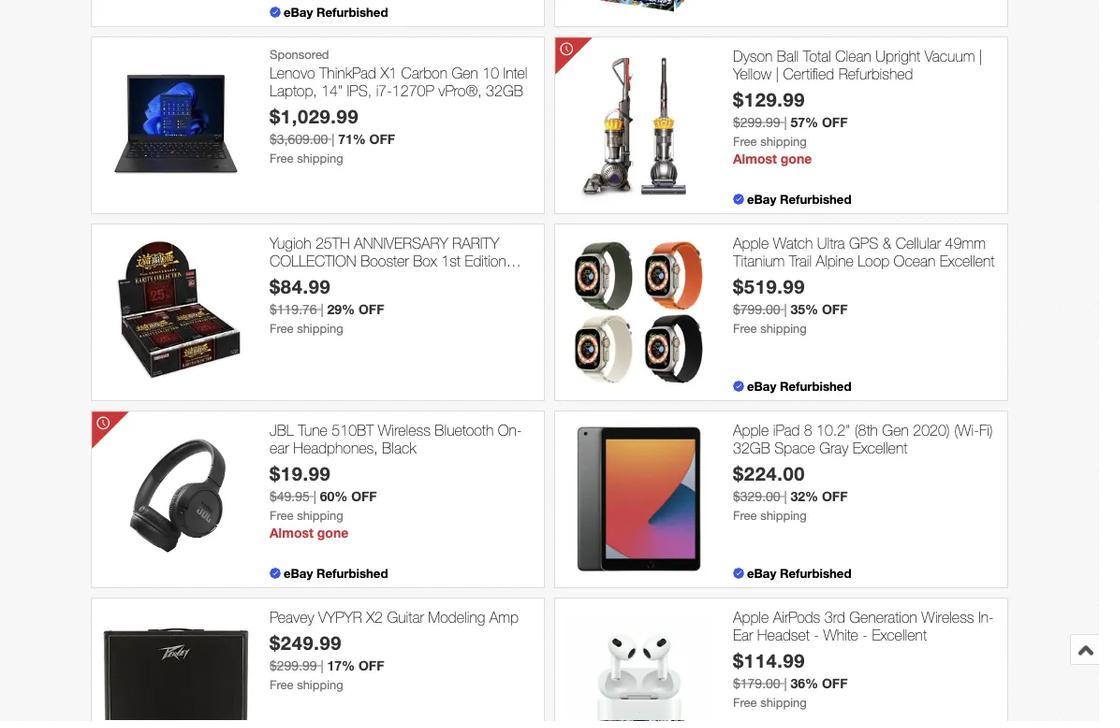 Task type: locate. For each thing, give the bounding box(es) containing it.
off right 29%
[[358, 301, 384, 317]]

| down ball
[[776, 65, 779, 83]]

1 horizontal spatial almost
[[733, 151, 777, 166]]

headphones,
[[293, 439, 378, 457]]

0 vertical spatial $299.99
[[733, 114, 780, 130]]

1 horizontal spatial gone
[[781, 151, 812, 166]]

0 vertical spatial gen
[[452, 64, 478, 82]]

shipping
[[760, 134, 807, 148], [297, 151, 343, 165], [297, 321, 343, 336], [760, 321, 807, 336], [297, 508, 343, 523], [760, 508, 807, 523], [297, 678, 343, 692], [760, 696, 807, 710]]

refurbished down upright
[[838, 65, 913, 83]]

apple up ear
[[733, 609, 769, 626]]

1 vertical spatial excellent
[[853, 439, 907, 457]]

free down $119.76
[[270, 321, 293, 336]]

excellent for $224.00
[[853, 439, 907, 457]]

$299.99 down $129.99
[[733, 114, 780, 130]]

free down '$329.00'
[[733, 508, 757, 523]]

bluetooth
[[435, 421, 494, 439]]

x2
[[366, 609, 383, 626]]

0 horizontal spatial gone
[[317, 525, 348, 541]]

shipping inside apple airpods 3rd generation wireless in- ear headset - white - excellent $114.99 $179.00 | 36% off free shipping
[[760, 696, 807, 710]]

wireless left in-
[[921, 609, 974, 626]]

0 horizontal spatial gen
[[452, 64, 478, 82]]

shipping inside jbl tune 510bt wireless bluetooth on- ear headphones, black $19.99 $49.95 | 60% off free shipping almost gone
[[297, 508, 343, 523]]

$299.99 inside dyson ball total clean upright vacuum | yellow | certified refurbished $129.99 $299.99 | 57% off free shipping almost gone
[[733, 114, 780, 130]]

off right 35%
[[822, 301, 848, 317]]

free down $249.99
[[270, 678, 293, 692]]

vpro®,
[[438, 82, 482, 100]]

excellent inside apple ipad 8 10.2" (8th gen 2020) (wi-fi) 32gb space gray excellent $224.00 $329.00 | 32% off free shipping
[[853, 439, 907, 457]]

gone down 57%
[[781, 151, 812, 166]]

off inside jbl tune 510bt wireless bluetooth on- ear headphones, black $19.99 $49.95 | 60% off free shipping almost gone
[[351, 489, 377, 504]]

trail
[[789, 252, 812, 270]]

off right 17%
[[358, 658, 384, 673]]

off inside the peavey vypyr x2 guitar modeling amp $249.99 $299.99 | 17% off free shipping
[[358, 658, 384, 673]]

| inside apple ipad 8 10.2" (8th gen 2020) (wi-fi) 32gb space gray excellent $224.00 $329.00 | 32% off free shipping
[[784, 489, 787, 504]]

wireless inside jbl tune 510bt wireless bluetooth on- ear headphones, black $19.99 $49.95 | 60% off free shipping almost gone
[[378, 421, 431, 439]]

free down $179.00
[[733, 696, 757, 710]]

excellent down 49mm
[[940, 252, 995, 270]]

0 horizontal spatial 32gb
[[486, 82, 523, 100]]

$299.99 inside the peavey vypyr x2 guitar modeling amp $249.99 $299.99 | 17% off free shipping
[[270, 658, 317, 673]]

| left 36%
[[784, 676, 787, 691]]

white
[[823, 627, 858, 644]]

shipping inside sponsored lenovo thinkpad x1 carbon gen 10 intel laptop, 14" ips,  i7-1270p vpro®, 32gb $1,029.99 $3,609.00 | 71% off free shipping
[[297, 151, 343, 165]]

gen inside sponsored lenovo thinkpad x1 carbon gen 10 intel laptop, 14" ips,  i7-1270p vpro®, 32gb $1,029.99 $3,609.00 | 71% off free shipping
[[452, 64, 478, 82]]

1 horizontal spatial wireless
[[921, 609, 974, 626]]

$19.99
[[270, 463, 331, 485]]

shipping inside $84.99 $119.76 | 29% off free shipping
[[297, 321, 343, 336]]

shipping down 36%
[[760, 696, 807, 710]]

ultra
[[817, 234, 845, 252]]

off right 32%
[[822, 489, 848, 504]]

1 horizontal spatial gen
[[882, 421, 909, 439]]

wireless
[[378, 421, 431, 439], [921, 609, 974, 626]]

| left 32%
[[784, 489, 787, 504]]

| inside $84.99 $119.76 | 29% off free shipping
[[321, 301, 324, 317]]

box
[[413, 252, 437, 270]]

off inside apple airpods 3rd generation wireless in- ear headset - white - excellent $114.99 $179.00 | 36% off free shipping
[[822, 676, 848, 691]]

free inside sponsored lenovo thinkpad x1 carbon gen 10 intel laptop, 14" ips,  i7-1270p vpro®, 32gb $1,029.99 $3,609.00 | 71% off free shipping
[[270, 151, 293, 165]]

2 vertical spatial apple
[[733, 609, 769, 626]]

$519.99
[[733, 276, 805, 298]]

$299.99 down $249.99
[[270, 658, 317, 673]]

space
[[774, 439, 815, 457]]

gen right "(8th"
[[882, 421, 909, 439]]

$299.99
[[733, 114, 780, 130], [270, 658, 317, 673]]

off inside apple ipad 8 10.2" (8th gen 2020) (wi-fi) 32gb space gray excellent $224.00 $329.00 | 32% off free shipping
[[822, 489, 848, 504]]

1 vertical spatial $299.99
[[270, 658, 317, 673]]

0 vertical spatial excellent
[[940, 252, 995, 270]]

0 horizontal spatial -
[[814, 627, 819, 644]]

on-
[[498, 421, 522, 439]]

0 vertical spatial gone
[[781, 151, 812, 166]]

gps
[[849, 234, 878, 252]]

| left 29%
[[321, 301, 324, 317]]

gen up the vpro®,
[[452, 64, 478, 82]]

0 vertical spatial 32gb
[[486, 82, 523, 100]]

booster
[[361, 252, 409, 270]]

0 horizontal spatial wireless
[[378, 421, 431, 439]]

gen inside apple ipad 8 10.2" (8th gen 2020) (wi-fi) 32gb space gray excellent $224.00 $329.00 | 32% off free shipping
[[882, 421, 909, 439]]

free inside the peavey vypyr x2 guitar modeling amp $249.99 $299.99 | 17% off free shipping
[[270, 678, 293, 692]]

1 vertical spatial almost
[[270, 525, 313, 541]]

free down $49.95
[[270, 508, 293, 523]]

almost down $129.99
[[733, 151, 777, 166]]

amp
[[489, 609, 519, 626]]

apple airpods 3rd generation wireless in- ear headset - white - excellent $114.99 $179.00 | 36% off free shipping
[[733, 609, 994, 710]]

2 vertical spatial excellent
[[872, 627, 927, 644]]

alpine
[[816, 252, 854, 270]]

shipping down 60%
[[297, 508, 343, 523]]

thinkpad
[[319, 64, 376, 82]]

watch
[[773, 234, 813, 252]]

free down $129.99
[[733, 134, 757, 148]]

tune
[[298, 421, 328, 439]]

fi)
[[979, 421, 993, 439]]

32gb inside apple ipad 8 10.2" (8th gen 2020) (wi-fi) 32gb space gray excellent $224.00 $329.00 | 32% off free shipping
[[733, 439, 770, 457]]

32gb down intel
[[486, 82, 523, 100]]

10
[[482, 64, 499, 82]]

71%
[[338, 131, 366, 147]]

1 vertical spatial gone
[[317, 525, 348, 541]]

gone down 60%
[[317, 525, 348, 541]]

apple ipad 8 10.2" (8th gen 2020) (wi-fi) 32gb space gray excellent link
[[733, 421, 998, 457]]

| left 17%
[[321, 658, 324, 673]]

total
[[803, 47, 831, 65]]

refurbished inside dyson ball total clean upright vacuum | yellow | certified refurbished $129.99 $299.99 | 57% off free shipping almost gone
[[838, 65, 913, 83]]

ebay refurbished up airpods
[[747, 566, 851, 581]]

apple for $519.99
[[733, 234, 769, 252]]

gone
[[781, 151, 812, 166], [317, 525, 348, 541]]

ips,
[[347, 82, 372, 100]]

shipping down 57%
[[760, 134, 807, 148]]

headset
[[757, 627, 810, 644]]

$249.99
[[270, 632, 342, 655]]

36%
[[791, 676, 818, 691]]

shipping down 17%
[[297, 678, 343, 692]]

excellent down generation
[[872, 627, 927, 644]]

0 horizontal spatial $299.99
[[270, 658, 317, 673]]

$224.00
[[733, 463, 805, 485]]

shipping down 35%
[[760, 321, 807, 336]]

ipad
[[773, 421, 800, 439]]

ebay up peavey
[[284, 566, 313, 581]]

0 horizontal spatial almost
[[270, 525, 313, 541]]

1 apple from the top
[[733, 234, 769, 252]]

apple left ipad
[[733, 421, 769, 439]]

free down $799.00
[[733, 321, 757, 336]]

1 vertical spatial apple
[[733, 421, 769, 439]]

32gb inside sponsored lenovo thinkpad x1 carbon gen 10 intel laptop, 14" ips,  i7-1270p vpro®, 32gb $1,029.99 $3,609.00 | 71% off free shipping
[[486, 82, 523, 100]]

ebay refurbished up the watch
[[747, 192, 851, 207]]

0 vertical spatial almost
[[733, 151, 777, 166]]

0 vertical spatial wireless
[[378, 421, 431, 439]]

shipping down 29%
[[297, 321, 343, 336]]

excellent down "(8th"
[[853, 439, 907, 457]]

- left white at bottom
[[814, 627, 819, 644]]

dyson
[[733, 47, 773, 65]]

x1
[[380, 64, 397, 82]]

| inside apple watch ultra gps & cellular 49mm titanium trail alpine loop ocean excellent $519.99 $799.00 | 35% off free shipping
[[784, 301, 787, 317]]

| inside the peavey vypyr x2 guitar modeling amp $249.99 $299.99 | 17% off free shipping
[[321, 658, 324, 673]]

32gb up $224.00
[[733, 439, 770, 457]]

shipping down $3,609.00
[[297, 151, 343, 165]]

-
[[814, 627, 819, 644], [862, 627, 868, 644]]

&
[[883, 234, 892, 252]]

ebay refurbished up 8
[[747, 379, 851, 394]]

apple inside apple watch ultra gps & cellular 49mm titanium trail alpine loop ocean excellent $519.99 $799.00 | 35% off free shipping
[[733, 234, 769, 252]]

loop
[[858, 252, 889, 270]]

1 horizontal spatial 32gb
[[733, 439, 770, 457]]

ebay up airpods
[[747, 566, 776, 581]]

apple up the titanium
[[733, 234, 769, 252]]

rarity
[[452, 234, 499, 252]]

guitar
[[387, 609, 424, 626]]

apple inside apple airpods 3rd generation wireless in- ear headset - white - excellent $114.99 $179.00 | 36% off free shipping
[[733, 609, 769, 626]]

refurbished up "ultra"
[[780, 192, 851, 207]]

almost down $49.95
[[270, 525, 313, 541]]

| left 71%
[[332, 131, 334, 147]]

free inside apple ipad 8 10.2" (8th gen 2020) (wi-fi) 32gb space gray excellent $224.00 $329.00 | 32% off free shipping
[[733, 508, 757, 523]]

- right white at bottom
[[862, 627, 868, 644]]

off right 36%
[[822, 676, 848, 691]]

1 vertical spatial wireless
[[921, 609, 974, 626]]

| left 35%
[[784, 301, 787, 317]]

| left 60%
[[313, 489, 316, 504]]

excellent inside apple watch ultra gps & cellular 49mm titanium trail alpine loop ocean excellent $519.99 $799.00 | 35% off free shipping
[[940, 252, 995, 270]]

ebay refurbished up sponsored
[[284, 4, 388, 19]]

ebay up ipad
[[747, 379, 776, 394]]

excellent
[[940, 252, 995, 270], [853, 439, 907, 457], [872, 627, 927, 644]]

1 vertical spatial 32gb
[[733, 439, 770, 457]]

$3,609.00
[[270, 131, 328, 147]]

8
[[804, 421, 812, 439]]

0 vertical spatial apple
[[733, 234, 769, 252]]

apple
[[733, 234, 769, 252], [733, 421, 769, 439], [733, 609, 769, 626]]

apple watch ultra gps & cellular 49mm titanium trail alpine loop ocean excellent $519.99 $799.00 | 35% off free shipping
[[733, 234, 995, 336]]

ear
[[733, 627, 753, 644]]

apple inside apple ipad 8 10.2" (8th gen 2020) (wi-fi) 32gb space gray excellent $224.00 $329.00 | 32% off free shipping
[[733, 421, 769, 439]]

off
[[822, 114, 848, 130], [369, 131, 395, 147], [358, 301, 384, 317], [822, 301, 848, 317], [351, 489, 377, 504], [822, 489, 848, 504], [358, 658, 384, 673], [822, 676, 848, 691]]

shipping inside apple watch ultra gps & cellular 49mm titanium trail alpine loop ocean excellent $519.99 $799.00 | 35% off free shipping
[[760, 321, 807, 336]]

3 apple from the top
[[733, 609, 769, 626]]

off right 57%
[[822, 114, 848, 130]]

cellular
[[896, 234, 941, 252]]

refurbished up thinkpad in the left top of the page
[[316, 4, 388, 19]]

2020)
[[913, 421, 950, 439]]

lenovo
[[270, 64, 315, 82]]

certified
[[783, 65, 834, 83]]

2 apple from the top
[[733, 421, 769, 439]]

almost
[[733, 151, 777, 166], [270, 525, 313, 541]]

peavey vypyr x2 guitar modeling amp link
[[270, 609, 535, 627]]

wireless up black
[[378, 421, 431, 439]]

free down $3,609.00
[[270, 151, 293, 165]]

vypyr
[[318, 609, 362, 626]]

off right 60%
[[351, 489, 377, 504]]

shipping inside the peavey vypyr x2 guitar modeling amp $249.99 $299.99 | 17% off free shipping
[[297, 678, 343, 692]]

off inside apple watch ultra gps & cellular 49mm titanium trail alpine loop ocean excellent $519.99 $799.00 | 35% off free shipping
[[822, 301, 848, 317]]

32gb
[[486, 82, 523, 100], [733, 439, 770, 457]]

jbl tune 510bt wireless bluetooth on- ear headphones, black link
[[270, 421, 535, 457]]

| inside apple airpods 3rd generation wireless in- ear headset - white - excellent $114.99 $179.00 | 36% off free shipping
[[784, 676, 787, 691]]

almost inside dyson ball total clean upright vacuum | yellow | certified refurbished $129.99 $299.99 | 57% off free shipping almost gone
[[733, 151, 777, 166]]

1 horizontal spatial $299.99
[[733, 114, 780, 130]]

refurbished
[[316, 4, 388, 19], [838, 65, 913, 83], [780, 192, 851, 207], [780, 379, 851, 394], [316, 566, 388, 581], [780, 566, 851, 581]]

29%
[[327, 301, 355, 317]]

$799.00
[[733, 301, 780, 317]]

shipping down 32%
[[760, 508, 807, 523]]

refurbished up airpods
[[780, 566, 851, 581]]

1 vertical spatial gen
[[882, 421, 909, 439]]

1 horizontal spatial -
[[862, 627, 868, 644]]

off right 71%
[[369, 131, 395, 147]]

14"
[[321, 82, 343, 100]]

upright
[[876, 47, 920, 65]]



Task type: describe. For each thing, give the bounding box(es) containing it.
$1,029.99
[[270, 105, 359, 128]]

wireless inside apple airpods 3rd generation wireless in- ear headset - white - excellent $114.99 $179.00 | 36% off free shipping
[[921, 609, 974, 626]]

yugioh
[[270, 234, 311, 252]]

apple airpods 3rd generation wireless in- ear headset - white - excellent link
[[733, 609, 998, 645]]

$114.99
[[733, 650, 805, 673]]

60%
[[320, 489, 348, 504]]

gen for $224.00
[[882, 421, 909, 439]]

jbl tune 510bt wireless bluetooth on- ear headphones, black $19.99 $49.95 | 60% off free shipping almost gone
[[270, 421, 522, 541]]

ear
[[270, 439, 289, 457]]

57%
[[791, 114, 818, 130]]

collection
[[270, 252, 356, 270]]

anniversary
[[354, 234, 448, 252]]

yugioh 25th anniversary rarity collection booster box 1st edition new! 11/3
[[270, 234, 506, 288]]

refurbished up 8
[[780, 379, 851, 394]]

intel
[[503, 64, 527, 82]]

gone inside dyson ball total clean upright vacuum | yellow | certified refurbished $129.99 $299.99 | 57% off free shipping almost gone
[[781, 151, 812, 166]]

1270p
[[392, 82, 434, 100]]

shipping inside apple ipad 8 10.2" (8th gen 2020) (wi-fi) 32gb space gray excellent $224.00 $329.00 | 32% off free shipping
[[760, 508, 807, 523]]

modeling
[[428, 609, 485, 626]]

510bt
[[332, 421, 374, 439]]

free inside dyson ball total clean upright vacuum | yellow | certified refurbished $129.99 $299.99 | 57% off free shipping almost gone
[[733, 134, 757, 148]]

$119.76
[[270, 301, 317, 317]]

(8th
[[854, 421, 878, 439]]

laptop,
[[270, 82, 317, 100]]

17%
[[327, 658, 355, 673]]

$84.99 $119.76 | 29% off free shipping
[[270, 276, 384, 336]]

| left 57%
[[784, 114, 787, 130]]

free inside apple airpods 3rd generation wireless in- ear headset - white - excellent $114.99 $179.00 | 36% off free shipping
[[733, 696, 757, 710]]

1st
[[441, 252, 461, 270]]

apple for $224.00
[[733, 421, 769, 439]]

ocean
[[894, 252, 936, 270]]

$329.00
[[733, 489, 780, 504]]

vacuum
[[925, 47, 975, 65]]

$129.99
[[733, 89, 805, 111]]

apple ipad 8 10.2" (8th gen 2020) (wi-fi) 32gb space gray excellent $224.00 $329.00 | 32% off free shipping
[[733, 421, 993, 523]]

free inside $84.99 $119.76 | 29% off free shipping
[[270, 321, 293, 336]]

gone inside jbl tune 510bt wireless bluetooth on- ear headphones, black $19.99 $49.95 | 60% off free shipping almost gone
[[317, 525, 348, 541]]

yellow
[[733, 65, 771, 83]]

i7-
[[376, 82, 392, 100]]

$49.95
[[270, 489, 310, 504]]

$84.99
[[270, 276, 331, 298]]

25th
[[315, 234, 350, 252]]

1 - from the left
[[814, 627, 819, 644]]

excellent inside apple airpods 3rd generation wireless in- ear headset - white - excellent $114.99 $179.00 | 36% off free shipping
[[872, 627, 927, 644]]

shipping inside dyson ball total clean upright vacuum | yellow | certified refurbished $129.99 $299.99 | 57% off free shipping almost gone
[[760, 134, 807, 148]]

10.2"
[[816, 421, 850, 439]]

| inside jbl tune 510bt wireless bluetooth on- ear headphones, black $19.99 $49.95 | 60% off free shipping almost gone
[[313, 489, 316, 504]]

ball
[[777, 47, 799, 65]]

| right vacuum
[[979, 47, 982, 65]]

clean
[[835, 47, 871, 65]]

titanium
[[733, 252, 785, 270]]

sponsored
[[270, 47, 329, 61]]

excellent for $519.99
[[940, 252, 995, 270]]

apple watch ultra gps & cellular 49mm titanium trail alpine loop ocean excellent link
[[733, 234, 998, 270]]

new!
[[270, 270, 305, 288]]

off inside dyson ball total clean upright vacuum | yellow | certified refurbished $129.99 $299.99 | 57% off free shipping almost gone
[[822, 114, 848, 130]]

yugioh 25th anniversary rarity collection booster box 1st edition new! 11/3 link
[[270, 234, 535, 288]]

dyson ball total clean upright vacuum | yellow | certified refurbished $129.99 $299.99 | 57% off free shipping almost gone
[[733, 47, 982, 166]]

edition
[[465, 252, 506, 270]]

49mm
[[945, 234, 986, 252]]

sponsored lenovo thinkpad x1 carbon gen 10 intel laptop, 14" ips,  i7-1270p vpro®, 32gb $1,029.99 $3,609.00 | 71% off free shipping
[[270, 47, 527, 165]]

| inside sponsored lenovo thinkpad x1 carbon gen 10 intel laptop, 14" ips,  i7-1270p vpro®, 32gb $1,029.99 $3,609.00 | 71% off free shipping
[[332, 131, 334, 147]]

refurbished up vypyr
[[316, 566, 388, 581]]

off inside sponsored lenovo thinkpad x1 carbon gen 10 intel laptop, 14" ips,  i7-1270p vpro®, 32gb $1,029.99 $3,609.00 | 71% off free shipping
[[369, 131, 395, 147]]

generation
[[849, 609, 917, 626]]

2 - from the left
[[862, 627, 868, 644]]

free inside jbl tune 510bt wireless bluetooth on- ear headphones, black $19.99 $49.95 | 60% off free shipping almost gone
[[270, 508, 293, 523]]

ebay up sponsored
[[284, 4, 313, 19]]

(wi-
[[954, 421, 979, 439]]

airpods
[[773, 609, 820, 626]]

ebay refurbished up vypyr
[[284, 566, 388, 581]]

jbl
[[270, 421, 294, 439]]

32%
[[791, 489, 818, 504]]

peavey
[[270, 609, 314, 626]]

ebay up the watch
[[747, 192, 776, 207]]

dyson ball total clean upright vacuum | yellow | certified refurbished link
[[733, 47, 998, 83]]

gray
[[819, 439, 848, 457]]

3rd
[[824, 609, 845, 626]]

35%
[[791, 301, 818, 317]]

$179.00
[[733, 676, 780, 691]]

free inside apple watch ultra gps & cellular 49mm titanium trail alpine loop ocean excellent $519.99 $799.00 | 35% off free shipping
[[733, 321, 757, 336]]

black
[[382, 439, 416, 457]]

almost inside jbl tune 510bt wireless bluetooth on- ear headphones, black $19.99 $49.95 | 60% off free shipping almost gone
[[270, 525, 313, 541]]

in-
[[978, 609, 994, 626]]

gen for vpro®,
[[452, 64, 478, 82]]

off inside $84.99 $119.76 | 29% off free shipping
[[358, 301, 384, 317]]



Task type: vqa. For each thing, say whether or not it's contained in the screenshot.
issue to the middle
no



